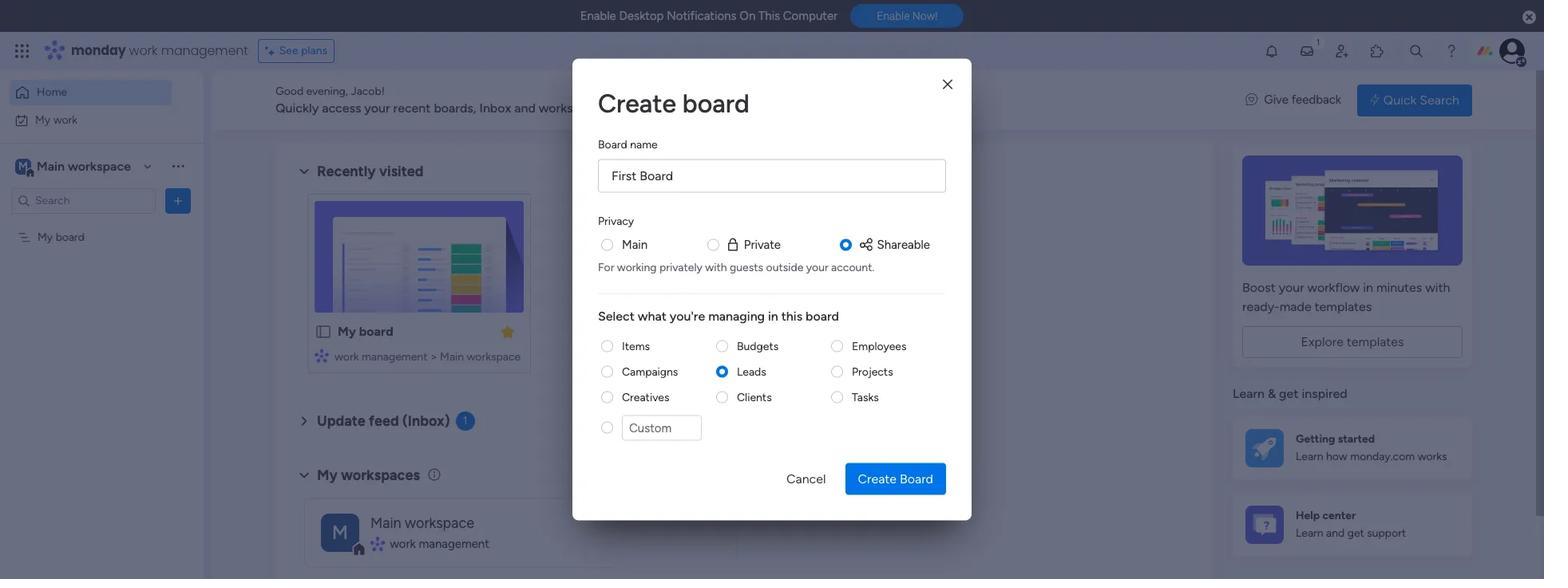Task type: vqa. For each thing, say whether or not it's contained in the screenshot.
Enable related to Enable Now!
yes



Task type: locate. For each thing, give the bounding box(es) containing it.
and
[[514, 101, 536, 116], [1326, 527, 1345, 541]]

0 horizontal spatial in
[[768, 308, 778, 323]]

with left the guests
[[705, 260, 727, 274]]

quick search button
[[1357, 84, 1472, 116]]

give
[[1264, 93, 1288, 107]]

enable desktop notifications on this computer
[[580, 9, 838, 23]]

with inside the privacy element
[[705, 260, 727, 274]]

1 vertical spatial your
[[806, 260, 828, 274]]

0 vertical spatial my board
[[38, 230, 85, 244]]

private
[[744, 238, 781, 252]]

templates down workflow
[[1315, 299, 1372, 315]]

and inside help center learn and get support
[[1326, 527, 1345, 541]]

board name
[[598, 138, 658, 151]]

templates image image
[[1247, 156, 1458, 266]]

my down search in workspace field
[[38, 230, 53, 244]]

jacob!
[[351, 85, 385, 98]]

1 horizontal spatial create
[[858, 471, 897, 487]]

workspaces down update feed (inbox)
[[341, 467, 420, 484]]

inbox image
[[1299, 43, 1315, 59]]

my work
[[35, 113, 78, 127]]

0 horizontal spatial and
[[514, 101, 536, 116]]

with
[[705, 260, 727, 274], [1425, 280, 1450, 295]]

workspace
[[68, 158, 131, 174], [467, 350, 521, 364], [405, 515, 474, 532]]

2 vertical spatial workspace
[[405, 515, 474, 532]]

component image
[[370, 537, 384, 552]]

shareable button
[[858, 236, 930, 254]]

0 vertical spatial get
[[1279, 386, 1299, 402]]

workspace up work management
[[405, 515, 474, 532]]

0 vertical spatial templates
[[1315, 299, 1372, 315]]

my down 'home'
[[35, 113, 50, 127]]

create inside button
[[858, 471, 897, 487]]

minutes
[[1376, 280, 1422, 295]]

board inside heading
[[598, 138, 627, 151]]

update feed (inbox)
[[317, 413, 450, 430]]

Custom field
[[622, 415, 702, 441]]

you're
[[670, 308, 705, 323]]

m
[[18, 159, 28, 173], [332, 521, 348, 544]]

see plans
[[279, 44, 327, 57]]

1 vertical spatial create
[[858, 471, 897, 487]]

1 vertical spatial m
[[332, 521, 348, 544]]

1 vertical spatial in
[[768, 308, 778, 323]]

work right component icon
[[390, 537, 416, 551]]

close my workspaces image
[[295, 466, 314, 485]]

1 horizontal spatial main workspace
[[370, 515, 474, 532]]

learn down help
[[1296, 527, 1323, 541]]

for
[[598, 260, 614, 274]]

1 horizontal spatial get
[[1347, 527, 1364, 541]]

0 vertical spatial m
[[18, 159, 28, 173]]

enable left desktop
[[580, 9, 616, 23]]

learn left the &
[[1233, 386, 1265, 402]]

in left minutes
[[1363, 280, 1373, 295]]

2 vertical spatial management
[[419, 537, 489, 551]]

your down jacob!
[[364, 101, 390, 116]]

0 vertical spatial create
[[598, 88, 676, 119]]

my right public board icon on the bottom of the page
[[338, 324, 356, 339]]

ready-
[[1242, 299, 1280, 315]]

my workspaces
[[317, 467, 420, 484]]

recently
[[317, 163, 376, 180]]

open update feed (inbox) image
[[295, 412, 314, 431]]

m inside workspace icon
[[18, 159, 28, 173]]

in inside heading
[[768, 308, 778, 323]]

your inside boost your workflow in minutes with ready-made templates
[[1279, 280, 1304, 295]]

workflow
[[1307, 280, 1360, 295]]

1 horizontal spatial my board
[[338, 324, 393, 339]]

learn inside help center learn and get support
[[1296, 527, 1323, 541]]

with inside boost your workflow in minutes with ready-made templates
[[1425, 280, 1450, 295]]

Board name field
[[598, 159, 946, 193]]

plans
[[301, 44, 327, 57]]

working
[[617, 260, 657, 274]]

1 horizontal spatial with
[[1425, 280, 1450, 295]]

give feedback
[[1264, 93, 1341, 107]]

1 horizontal spatial enable
[[877, 10, 910, 23]]

in
[[1363, 280, 1373, 295], [768, 308, 778, 323]]

1 horizontal spatial in
[[1363, 280, 1373, 295]]

0 vertical spatial board
[[598, 138, 627, 151]]

my
[[35, 113, 50, 127], [38, 230, 53, 244], [338, 324, 356, 339], [317, 467, 338, 484]]

learn down getting
[[1296, 450, 1323, 464]]

board inside button
[[900, 471, 933, 487]]

getting
[[1296, 433, 1335, 446]]

get
[[1279, 386, 1299, 402], [1347, 527, 1364, 541]]

1 horizontal spatial m
[[332, 521, 348, 544]]

0 horizontal spatial enable
[[580, 9, 616, 23]]

0 horizontal spatial m
[[18, 159, 28, 173]]

0 vertical spatial with
[[705, 260, 727, 274]]

search everything image
[[1408, 43, 1424, 59]]

quick
[[1383, 92, 1417, 107]]

update
[[317, 413, 366, 430]]

1 vertical spatial learn
[[1296, 450, 1323, 464]]

boards,
[[434, 101, 476, 116]]

close image
[[943, 78, 952, 90]]

create inside heading
[[598, 88, 676, 119]]

dapulse close image
[[1522, 10, 1536, 26]]

main right workspace icon
[[37, 158, 65, 174]]

my board inside list box
[[38, 230, 85, 244]]

desktop
[[619, 9, 664, 23]]

invite members image
[[1334, 43, 1350, 59]]

0 vertical spatial and
[[514, 101, 536, 116]]

m inside workspace image
[[332, 521, 348, 544]]

jacob simon image
[[1499, 38, 1525, 64]]

my inside button
[[35, 113, 50, 127]]

main inside the privacy element
[[622, 238, 648, 252]]

select what you're managing in this board
[[598, 308, 839, 323]]

work
[[129, 42, 158, 60], [53, 113, 78, 127], [335, 350, 359, 364], [390, 537, 416, 551]]

main up working
[[622, 238, 648, 252]]

0 horizontal spatial with
[[705, 260, 727, 274]]

access
[[322, 101, 361, 116]]

0 vertical spatial main workspace
[[37, 158, 131, 174]]

workspaces up the board name heading on the left of page
[[539, 101, 607, 116]]

create right cancel
[[858, 471, 897, 487]]

learn inside getting started learn how monday.com works
[[1296, 450, 1323, 464]]

get down the center
[[1347, 527, 1364, 541]]

select what you're managing in this board heading
[[598, 307, 946, 326]]

workspace selection element
[[15, 157, 133, 178]]

0 vertical spatial workspaces
[[539, 101, 607, 116]]

1 vertical spatial get
[[1347, 527, 1364, 541]]

0 horizontal spatial your
[[364, 101, 390, 116]]

learn & get inspired
[[1233, 386, 1347, 402]]

1 vertical spatial board
[[900, 471, 933, 487]]

apps image
[[1369, 43, 1385, 59]]

workspace down remove from favorites image
[[467, 350, 521, 364]]

workspace image
[[321, 514, 359, 552]]

0 vertical spatial your
[[364, 101, 390, 116]]

enable inside enable now! button
[[877, 10, 910, 23]]

for working privately with guests outside your account.
[[598, 260, 874, 274]]

work management > main workspace
[[335, 350, 521, 364]]

quick search
[[1383, 92, 1459, 107]]

main
[[37, 158, 65, 174], [622, 238, 648, 252], [440, 350, 464, 364], [370, 515, 401, 532]]

1 vertical spatial management
[[362, 350, 427, 364]]

1 horizontal spatial and
[[1326, 527, 1345, 541]]

main workspace inside "workspace selection" element
[[37, 158, 131, 174]]

option
[[0, 223, 204, 226]]

center
[[1322, 509, 1356, 523]]

privacy element
[[598, 236, 946, 275]]

1 vertical spatial my board
[[338, 324, 393, 339]]

help center element
[[1233, 493, 1472, 557]]

0 horizontal spatial create
[[598, 88, 676, 119]]

create board heading
[[598, 84, 946, 123]]

my board down search in workspace field
[[38, 230, 85, 244]]

see
[[279, 44, 298, 57]]

0 horizontal spatial get
[[1279, 386, 1299, 402]]

close recently visited image
[[295, 162, 314, 181]]

create board
[[858, 471, 933, 487]]

my board
[[38, 230, 85, 244], [338, 324, 393, 339]]

how
[[1326, 450, 1347, 464]]

workspaces
[[539, 101, 607, 116], [341, 467, 420, 484]]

1 vertical spatial workspace
[[467, 350, 521, 364]]

select what you're managing in this board option group
[[598, 339, 946, 451]]

your right outside
[[806, 260, 828, 274]]

2 vertical spatial your
[[1279, 280, 1304, 295]]

cancel
[[786, 471, 826, 487]]

and right the inbox at the left
[[514, 101, 536, 116]]

on
[[739, 9, 755, 23]]

get right the &
[[1279, 386, 1299, 402]]

board
[[682, 88, 749, 119], [56, 230, 85, 244], [806, 308, 839, 323], [359, 324, 393, 339]]

with right minutes
[[1425, 280, 1450, 295]]

enable for enable desktop notifications on this computer
[[580, 9, 616, 23]]

1 vertical spatial templates
[[1347, 335, 1404, 350]]

0 vertical spatial in
[[1363, 280, 1373, 295]]

my board list box
[[0, 220, 204, 466]]

0 horizontal spatial board
[[598, 138, 627, 151]]

templates right the explore
[[1347, 335, 1404, 350]]

your up made
[[1279, 280, 1304, 295]]

learn for getting
[[1296, 450, 1323, 464]]

create up name
[[598, 88, 676, 119]]

notifications
[[667, 9, 737, 23]]

in left this
[[768, 308, 778, 323]]

enable left the "now!"
[[877, 10, 910, 23]]

workspace up search in workspace field
[[68, 158, 131, 174]]

management
[[161, 42, 248, 60], [362, 350, 427, 364], [419, 537, 489, 551]]

learn
[[1233, 386, 1265, 402], [1296, 450, 1323, 464], [1296, 527, 1323, 541]]

create
[[598, 88, 676, 119], [858, 471, 897, 487]]

and down the center
[[1326, 527, 1345, 541]]

0 horizontal spatial main workspace
[[37, 158, 131, 174]]

2 vertical spatial learn
[[1296, 527, 1323, 541]]

my board right public board icon on the bottom of the page
[[338, 324, 393, 339]]

1 horizontal spatial board
[[900, 471, 933, 487]]

your
[[364, 101, 390, 116], [806, 260, 828, 274], [1279, 280, 1304, 295]]

1 vertical spatial with
[[1425, 280, 1450, 295]]

work down 'home'
[[53, 113, 78, 127]]

evening,
[[306, 85, 348, 98]]

&
[[1268, 386, 1276, 402]]

work inside button
[[53, 113, 78, 127]]

work right monday
[[129, 42, 158, 60]]

main workspace up work management
[[370, 515, 474, 532]]

main workspace up search in workspace field
[[37, 158, 131, 174]]

1 horizontal spatial workspaces
[[539, 101, 607, 116]]

1 vertical spatial main workspace
[[370, 515, 474, 532]]

0 vertical spatial workspace
[[68, 158, 131, 174]]

inspired
[[1302, 386, 1347, 402]]

1 vertical spatial workspaces
[[341, 467, 420, 484]]

inbox
[[479, 101, 511, 116]]

0 vertical spatial management
[[161, 42, 248, 60]]

2 horizontal spatial your
[[1279, 280, 1304, 295]]

1 horizontal spatial your
[[806, 260, 828, 274]]

main right the >
[[440, 350, 464, 364]]

home
[[37, 85, 67, 99]]

main up component icon
[[370, 515, 401, 532]]

main workspace
[[37, 158, 131, 174], [370, 515, 474, 532]]

templates
[[1315, 299, 1372, 315], [1347, 335, 1404, 350]]

explore
[[1301, 335, 1344, 350]]

0 horizontal spatial my board
[[38, 230, 85, 244]]

1 vertical spatial and
[[1326, 527, 1345, 541]]

computer
[[783, 9, 838, 23]]



Task type: describe. For each thing, give the bounding box(es) containing it.
your inside "good evening, jacob! quickly access your recent boards, inbox and workspaces"
[[364, 101, 390, 116]]

items
[[622, 339, 650, 353]]

monday.com
[[1350, 450, 1415, 464]]

0 horizontal spatial workspaces
[[341, 467, 420, 484]]

explore templates button
[[1242, 327, 1463, 358]]

recent
[[393, 101, 431, 116]]

support
[[1367, 527, 1406, 541]]

notifications image
[[1264, 43, 1280, 59]]

main inside "workspace selection" element
[[37, 158, 65, 174]]

templates inside boost your workflow in minutes with ready-made templates
[[1315, 299, 1372, 315]]

get inside help center learn and get support
[[1347, 527, 1364, 541]]

1
[[463, 414, 467, 428]]

feed
[[369, 413, 399, 430]]

your inside the privacy element
[[806, 260, 828, 274]]

component image
[[315, 348, 329, 363]]

1 image
[[1311, 33, 1325, 51]]

select product image
[[14, 43, 30, 59]]

boost
[[1242, 280, 1276, 295]]

main button
[[622, 236, 648, 254]]

workspace image
[[15, 158, 31, 175]]

made
[[1280, 299, 1311, 315]]

guests
[[730, 260, 763, 274]]

enable now!
[[877, 10, 938, 23]]

search
[[1420, 92, 1459, 107]]

privately
[[659, 260, 702, 274]]

employees
[[852, 339, 907, 353]]

public board image
[[315, 323, 332, 341]]

projects
[[852, 365, 893, 378]]

monday work management
[[71, 42, 248, 60]]

create board
[[598, 88, 749, 119]]

now!
[[912, 10, 938, 23]]

create board button
[[845, 463, 946, 495]]

feedback
[[1291, 93, 1341, 107]]

cancel button
[[774, 463, 839, 495]]

create for create board
[[858, 471, 897, 487]]

templates inside 'explore templates' button
[[1347, 335, 1404, 350]]

recently visited
[[317, 163, 424, 180]]

v2 bolt switch image
[[1370, 91, 1379, 109]]

managing
[[708, 308, 765, 323]]

m for workspace image
[[332, 521, 348, 544]]

tasks
[[852, 390, 879, 404]]

visited
[[379, 163, 424, 180]]

my right close my workspaces image
[[317, 467, 338, 484]]

boost your workflow in minutes with ready-made templates
[[1242, 280, 1450, 315]]

shareable
[[877, 238, 930, 252]]

good
[[275, 85, 303, 98]]

getting started element
[[1233, 416, 1472, 480]]

getting started learn how monday.com works
[[1296, 433, 1447, 464]]

outside
[[766, 260, 803, 274]]

and inside "good evening, jacob! quickly access your recent boards, inbox and workspaces"
[[514, 101, 536, 116]]

works
[[1418, 450, 1447, 464]]

work management
[[390, 537, 489, 551]]

account.
[[831, 260, 874, 274]]

my inside list box
[[38, 230, 53, 244]]

work right component image
[[335, 350, 359, 364]]

>
[[430, 350, 437, 364]]

home button
[[10, 80, 172, 105]]

name
[[630, 138, 658, 151]]

enable for enable now!
[[877, 10, 910, 23]]

help center learn and get support
[[1296, 509, 1406, 541]]

quickly
[[275, 101, 319, 116]]

this
[[758, 9, 780, 23]]

management for work management
[[419, 537, 489, 551]]

(inbox)
[[402, 413, 450, 430]]

creatives
[[622, 390, 669, 404]]

monday
[[71, 42, 126, 60]]

privacy heading
[[598, 213, 634, 230]]

leads
[[737, 365, 766, 378]]

what
[[638, 308, 667, 323]]

board inside list box
[[56, 230, 85, 244]]

v2 user feedback image
[[1246, 91, 1258, 109]]

learn for help
[[1296, 527, 1323, 541]]

enable now! button
[[850, 4, 964, 28]]

select
[[598, 308, 635, 323]]

management for work management > main workspace
[[362, 350, 427, 364]]

help
[[1296, 509, 1320, 523]]

see plans button
[[258, 39, 335, 63]]

privacy
[[598, 214, 634, 228]]

board name heading
[[598, 136, 658, 153]]

m for workspace icon
[[18, 159, 28, 173]]

my work button
[[10, 107, 172, 133]]

clients
[[737, 390, 772, 404]]

explore templates
[[1301, 335, 1404, 350]]

this
[[781, 308, 802, 323]]

workspaces inside "good evening, jacob! quickly access your recent boards, inbox and workspaces"
[[539, 101, 607, 116]]

in inside boost your workflow in minutes with ready-made templates
[[1363, 280, 1373, 295]]

0 vertical spatial learn
[[1233, 386, 1265, 402]]

good evening, jacob! quickly access your recent boards, inbox and workspaces
[[275, 85, 607, 116]]

help image
[[1443, 43, 1459, 59]]

Search in workspace field
[[34, 192, 133, 210]]

campaigns
[[622, 365, 678, 378]]

budgets
[[737, 339, 779, 353]]

remove from favorites image
[[500, 324, 516, 340]]

create for create board
[[598, 88, 676, 119]]

private button
[[725, 236, 781, 254]]

started
[[1338, 433, 1375, 446]]



